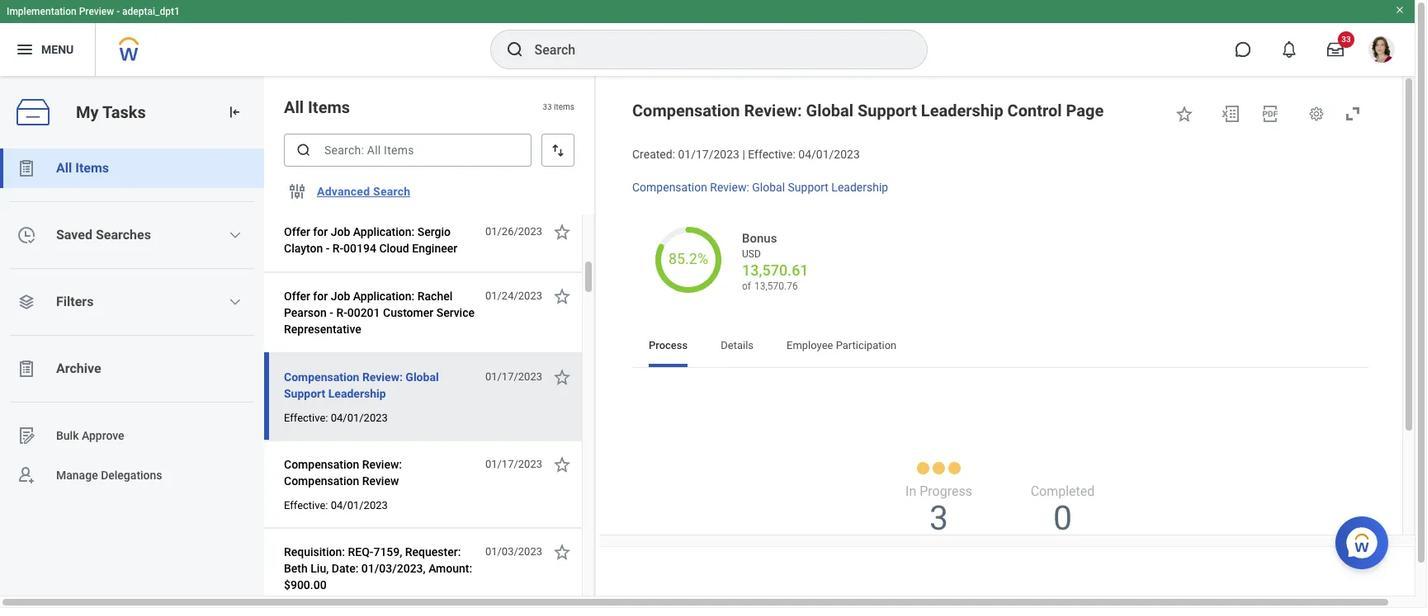 Task type: describe. For each thing, give the bounding box(es) containing it.
Search: All Items text field
[[284, 134, 532, 167]]

offer for offer for job application: sergio clayton ‎- r-00194 cloud engineer
[[284, 225, 310, 239]]

star image for 01/03/2023
[[552, 542, 572, 562]]

archive button
[[0, 349, 264, 389]]

effective: 04/01/2023 for review
[[284, 500, 388, 512]]

service
[[436, 306, 475, 320]]

star image for effective: 04/01/2023
[[552, 367, 572, 387]]

progress
[[920, 483, 973, 499]]

star image for effective: 04/01/2023
[[552, 455, 572, 475]]

clipboard image
[[17, 359, 36, 379]]

inbox large image
[[1328, 41, 1344, 58]]

rename image
[[17, 426, 36, 446]]

configure image
[[287, 182, 307, 201]]

04/01/2023 for global
[[331, 412, 388, 424]]

33 items
[[543, 103, 575, 112]]

compensation inside compensation review: global support leadership
[[284, 371, 359, 384]]

fullscreen image
[[1343, 104, 1363, 124]]

all inside button
[[56, 160, 72, 176]]

search
[[373, 185, 411, 198]]

transformation import image
[[226, 104, 243, 121]]

my tasks element
[[0, 76, 264, 608]]

r- for 00194
[[333, 242, 344, 255]]

requisition:
[[284, 546, 345, 559]]

amount:
[[429, 562, 472, 575]]

3 list item
[[877, 483, 1001, 538]]

effective: 04/01/2023 for support
[[284, 412, 388, 424]]

manage delegations link
[[0, 456, 264, 495]]

04/01/2023 for compensation
[[331, 500, 388, 512]]

of
[[742, 280, 751, 292]]

cloud
[[379, 242, 409, 255]]

97.3%
[[669, 250, 708, 267]]

page
[[1066, 101, 1104, 121]]

0 vertical spatial 01/17/2023
[[678, 148, 740, 161]]

delegations
[[101, 469, 162, 482]]

0 vertical spatial effective:
[[748, 148, 796, 161]]

all inside item list element
[[284, 97, 304, 117]]

leadership inside compensation review: global support leadership
[[328, 387, 386, 400]]

bonus usd 13,570.61 of 13,570.76
[[742, 232, 809, 292]]

saved searches button
[[0, 215, 264, 255]]

adeptai_dpt1
[[122, 6, 180, 17]]

0 vertical spatial compensation review: global support leadership
[[632, 181, 889, 194]]

saved
[[56, 227, 92, 243]]

implementation preview -   adeptai_dpt1
[[7, 6, 180, 17]]

perspective image
[[17, 292, 36, 312]]

rachel
[[418, 290, 453, 303]]

beth
[[284, 562, 308, 575]]

13,570.76
[[755, 280, 798, 292]]

pearson
[[284, 306, 327, 320]]

sergio
[[418, 225, 451, 239]]

items
[[554, 103, 575, 112]]

$900.00
[[284, 579, 327, 592]]

saved searches
[[56, 227, 151, 243]]

all items inside item list element
[[284, 97, 350, 117]]

completed
[[1031, 483, 1095, 499]]

review: up created: 01/17/2023 | effective: 04/01/2023
[[744, 101, 802, 121]]

my
[[76, 102, 99, 122]]

participation
[[836, 339, 897, 351]]

req-
[[348, 546, 374, 559]]

compensation review: global support leadership link
[[632, 177, 889, 194]]

star image for 01/26/2023
[[552, 222, 572, 242]]

compensation review: global support leadership control page
[[632, 101, 1104, 121]]

filters button
[[0, 282, 264, 322]]

sort image
[[550, 142, 566, 159]]

job for 00194
[[331, 225, 350, 239]]

|
[[743, 148, 745, 161]]

bulk approve
[[56, 429, 124, 442]]

searches
[[96, 227, 151, 243]]

1 horizontal spatial leadership
[[832, 181, 889, 194]]

01/17/2023 for compensation review: compensation review
[[485, 458, 542, 471]]

01/24/2023
[[485, 290, 542, 302]]

offer for job application: sergio clayton ‎- r-00194 cloud engineer button
[[284, 222, 476, 258]]

for for clayton
[[313, 225, 328, 239]]

created:
[[632, 148, 675, 161]]

usd
[[742, 249, 761, 260]]

application: for cloud
[[353, 225, 415, 239]]

01/17/2023 for compensation review: global support leadership
[[485, 371, 542, 383]]

review: inside compensation review: global support leadership
[[362, 371, 403, 384]]

in progress 3
[[906, 483, 973, 538]]

created: 01/17/2023 | effective: 04/01/2023
[[632, 148, 860, 161]]

in
[[906, 483, 917, 499]]

7159,
[[374, 546, 402, 559]]

effective: for compensation review: global support leadership
[[284, 412, 328, 424]]

items inside item list element
[[308, 97, 350, 117]]

advanced
[[317, 185, 370, 198]]

33 button
[[1318, 31, 1355, 68]]

customer
[[383, 306, 434, 320]]

effective: for compensation review: compensation review
[[284, 500, 328, 512]]



Task type: locate. For each thing, give the bounding box(es) containing it.
-
[[117, 6, 120, 17]]

advanced search
[[317, 185, 411, 198]]

1 vertical spatial ‎-
[[330, 306, 334, 320]]

0 vertical spatial for
[[313, 225, 328, 239]]

requisition: req-7159, requester: beth liu, date: 01/03/2023, amount: $900.00 button
[[284, 542, 476, 595]]

1 vertical spatial all
[[56, 160, 72, 176]]

for
[[313, 225, 328, 239], [313, 290, 328, 303]]

2 horizontal spatial leadership
[[921, 101, 1004, 121]]

clayton
[[284, 242, 323, 255]]

support
[[858, 101, 917, 121], [788, 181, 829, 194], [284, 387, 326, 400]]

33 left profile logan mcneil image
[[1342, 35, 1351, 44]]

0 horizontal spatial search image
[[296, 142, 312, 159]]

01/26/2023
[[485, 225, 542, 238]]

33
[[1342, 35, 1351, 44], [543, 103, 552, 112]]

2 star image from the top
[[552, 542, 572, 562]]

offer for job application: rachel pearson ‎- r-00201 customer service representative button
[[284, 286, 476, 339]]

all right clipboard icon
[[56, 160, 72, 176]]

effective: 04/01/2023
[[284, 412, 388, 424], [284, 500, 388, 512]]

all right transformation import image
[[284, 97, 304, 117]]

job inside offer for job application: rachel pearson ‎- r-00201 customer service representative
[[331, 290, 350, 303]]

0 horizontal spatial 33
[[543, 103, 552, 112]]

13,570.61
[[742, 261, 809, 279]]

00194
[[344, 242, 376, 255]]

offer
[[284, 225, 310, 239], [284, 290, 310, 303]]

star image for 01/24/2023
[[552, 286, 572, 306]]

1 vertical spatial effective:
[[284, 412, 328, 424]]

33 inside item list element
[[543, 103, 552, 112]]

application: inside offer for job application: sergio clayton ‎- r-00194 cloud engineer
[[353, 225, 415, 239]]

1 vertical spatial job
[[331, 290, 350, 303]]

support inside compensation review: global support leadership
[[284, 387, 326, 400]]

offer inside offer for job application: rachel pearson ‎- r-00201 customer service representative
[[284, 290, 310, 303]]

leadership
[[921, 101, 1004, 121], [832, 181, 889, 194], [328, 387, 386, 400]]

0 vertical spatial search image
[[505, 40, 525, 59]]

menu button
[[0, 23, 95, 76]]

1 vertical spatial 33
[[543, 103, 552, 112]]

1 vertical spatial r-
[[336, 306, 347, 320]]

search image
[[505, 40, 525, 59], [296, 142, 312, 159]]

compensation review: compensation review button
[[284, 455, 476, 491]]

1 vertical spatial effective: 04/01/2023
[[284, 500, 388, 512]]

1 horizontal spatial list
[[649, 380, 1353, 545]]

engineer
[[412, 242, 458, 255]]

export to excel image
[[1221, 104, 1241, 124]]

requester:
[[405, 546, 461, 559]]

archive
[[56, 361, 101, 376]]

‎- inside offer for job application: sergio clayton ‎- r-00194 cloud engineer
[[326, 242, 330, 255]]

liu,
[[311, 562, 329, 575]]

chevron down image left pearson at the bottom left of the page
[[229, 296, 242, 309]]

offer for job application: rachel pearson ‎- r-00201 customer service representative
[[284, 290, 475, 336]]

review:
[[744, 101, 802, 121], [710, 181, 750, 194], [362, 371, 403, 384], [362, 458, 402, 471]]

0 horizontal spatial items
[[75, 160, 109, 176]]

effective:
[[748, 148, 796, 161], [284, 412, 328, 424], [284, 500, 328, 512]]

global inside compensation review: global support leadership
[[406, 371, 439, 384]]

advanced search button
[[310, 175, 417, 208]]

bulk
[[56, 429, 79, 442]]

0 vertical spatial application:
[[353, 225, 415, 239]]

job inside offer for job application: sergio clayton ‎- r-00194 cloud engineer
[[331, 225, 350, 239]]

preview
[[79, 6, 114, 17]]

01/03/2023,
[[361, 562, 426, 575]]

1 vertical spatial search image
[[296, 142, 312, 159]]

bonus
[[742, 232, 777, 246]]

review: down |
[[710, 181, 750, 194]]

items
[[308, 97, 350, 117], [75, 160, 109, 176]]

approve
[[82, 429, 124, 442]]

1 for from the top
[[313, 225, 328, 239]]

0 vertical spatial star image
[[552, 367, 572, 387]]

1 vertical spatial support
[[788, 181, 829, 194]]

1 horizontal spatial compensation review: global support leadership
[[632, 181, 889, 194]]

all items inside button
[[56, 160, 109, 176]]

2 job from the top
[[331, 290, 350, 303]]

0 vertical spatial 04/01/2023
[[799, 148, 860, 161]]

0 vertical spatial offer
[[284, 225, 310, 239]]

manage
[[56, 469, 98, 482]]

1 horizontal spatial search image
[[505, 40, 525, 59]]

r- right clayton
[[333, 242, 344, 255]]

compensation review: global support leadership inside button
[[284, 371, 439, 400]]

review: inside compensation review: compensation review
[[362, 458, 402, 471]]

offer up pearson at the bottom left of the page
[[284, 290, 310, 303]]

effective: 04/01/2023 down compensation review: compensation review
[[284, 500, 388, 512]]

04/01/2023 down "review"
[[331, 500, 388, 512]]

view printable version (pdf) image
[[1261, 104, 1281, 124]]

tab list
[[632, 327, 1370, 367]]

chevron down image left clayton
[[229, 229, 242, 242]]

1 vertical spatial all items
[[56, 160, 109, 176]]

1 vertical spatial compensation review: global support leadership
[[284, 371, 439, 400]]

0
[[1053, 498, 1072, 538]]

review: up "review"
[[362, 458, 402, 471]]

chevron down image for saved searches
[[229, 229, 242, 242]]

offer up clayton
[[284, 225, 310, 239]]

2 offer from the top
[[284, 290, 310, 303]]

star image
[[552, 367, 572, 387], [552, 542, 572, 562]]

offer for job application: sergio clayton ‎- r-00194 cloud engineer
[[284, 225, 458, 255]]

2 horizontal spatial support
[[858, 101, 917, 121]]

2 chevron down image from the top
[[229, 296, 242, 309]]

menu
[[41, 43, 74, 56]]

r- for 00201
[[336, 306, 347, 320]]

04/01/2023
[[799, 148, 860, 161], [331, 412, 388, 424], [331, 500, 388, 512]]

1 vertical spatial items
[[75, 160, 109, 176]]

list
[[0, 149, 264, 495], [649, 380, 1353, 545]]

2 for from the top
[[313, 290, 328, 303]]

0 vertical spatial all
[[284, 97, 304, 117]]

2 effective: 04/01/2023 from the top
[[284, 500, 388, 512]]

job
[[331, 225, 350, 239], [331, 290, 350, 303]]

1 effective: 04/01/2023 from the top
[[284, 412, 388, 424]]

my tasks
[[76, 102, 146, 122]]

leadership left control
[[921, 101, 1004, 121]]

employee
[[787, 339, 833, 351]]

application: up cloud
[[353, 225, 415, 239]]

leadership down compensation review: global support leadership control page
[[832, 181, 889, 194]]

tasks
[[102, 102, 146, 122]]

application: inside offer for job application: rachel pearson ‎- r-00201 customer service representative
[[353, 290, 415, 303]]

Search Workday  search field
[[535, 31, 893, 68]]

compensation review: global support leadership
[[632, 181, 889, 194], [284, 371, 439, 400]]

01/03/2023
[[485, 546, 542, 558]]

bulk approve link
[[0, 416, 264, 456]]

chevron down image inside saved searches "dropdown button"
[[229, 229, 242, 242]]

chevron down image
[[229, 229, 242, 242], [229, 296, 242, 309]]

r- inside offer for job application: rachel pearson ‎- r-00201 customer service representative
[[336, 306, 347, 320]]

r-
[[333, 242, 344, 255], [336, 306, 347, 320]]

‎- inside offer for job application: rachel pearson ‎- r-00201 customer service representative
[[330, 306, 334, 320]]

1 vertical spatial for
[[313, 290, 328, 303]]

r- inside offer for job application: sergio clayton ‎- r-00194 cloud engineer
[[333, 242, 344, 255]]

0 horizontal spatial global
[[406, 371, 439, 384]]

for up pearson at the bottom left of the page
[[313, 290, 328, 303]]

implementation
[[7, 6, 77, 17]]

justify image
[[15, 40, 35, 59]]

33 inside button
[[1342, 35, 1351, 44]]

clipboard image
[[17, 159, 36, 178]]

job up 00194 on the left top of the page
[[331, 225, 350, 239]]

1 vertical spatial 04/01/2023
[[331, 412, 388, 424]]

2 vertical spatial 04/01/2023
[[331, 500, 388, 512]]

0 vertical spatial leadership
[[921, 101, 1004, 121]]

review
[[362, 475, 399, 488]]

for inside offer for job application: sergio clayton ‎- r-00194 cloud engineer
[[313, 225, 328, 239]]

list containing 3
[[649, 380, 1353, 545]]

r- up representative
[[336, 306, 347, 320]]

requisition: req-7159, requester: beth liu, date: 01/03/2023, amount: $900.00
[[284, 546, 472, 592]]

1 vertical spatial application:
[[353, 290, 415, 303]]

notifications large image
[[1281, 41, 1298, 58]]

compensation review: global support leadership button
[[284, 367, 476, 404]]

date:
[[332, 562, 359, 575]]

1 chevron down image from the top
[[229, 229, 242, 242]]

profile logan mcneil image
[[1369, 36, 1395, 66]]

chevron down image for filters
[[229, 296, 242, 309]]

33 for 33 items
[[543, 103, 552, 112]]

review: down offer for job application: rachel pearson ‎- r-00201 customer service representative button
[[362, 371, 403, 384]]

job up 00201
[[331, 290, 350, 303]]

1 horizontal spatial all items
[[284, 97, 350, 117]]

1 vertical spatial star image
[[552, 542, 572, 562]]

compensation review: global support leadership down created: 01/17/2023 | effective: 04/01/2023
[[632, 181, 889, 194]]

representative
[[284, 323, 361, 336]]

3
[[930, 498, 949, 538]]

job for 00201
[[331, 290, 350, 303]]

control
[[1008, 101, 1062, 121]]

0 horizontal spatial all
[[56, 160, 72, 176]]

star image
[[1175, 104, 1195, 124], [552, 222, 572, 242], [552, 286, 572, 306], [552, 455, 572, 475]]

manage delegations
[[56, 469, 162, 482]]

clock check image
[[17, 225, 36, 245]]

1 vertical spatial offer
[[284, 290, 310, 303]]

0 vertical spatial support
[[858, 101, 917, 121]]

0 vertical spatial 33
[[1342, 35, 1351, 44]]

‎- right clayton
[[326, 242, 330, 255]]

effective: right |
[[748, 148, 796, 161]]

1 vertical spatial leadership
[[832, 181, 889, 194]]

application: for customer
[[353, 290, 415, 303]]

compensation review: global support leadership down representative
[[284, 371, 439, 400]]

1 application: from the top
[[353, 225, 415, 239]]

tab list containing process
[[632, 327, 1370, 367]]

close environment banner image
[[1395, 5, 1405, 15]]

effective: 04/01/2023 down compensation review: global support leadership button on the bottom of the page
[[284, 412, 388, 424]]

leadership down representative
[[328, 387, 386, 400]]

0 list item
[[1001, 483, 1125, 538]]

all items
[[284, 97, 350, 117], [56, 160, 109, 176]]

3 group
[[877, 380, 1001, 538]]

2 vertical spatial leadership
[[328, 387, 386, 400]]

item list element
[[264, 76, 596, 608]]

00201
[[347, 306, 380, 320]]

filters
[[56, 294, 94, 310]]

effective: up requisition:
[[284, 500, 328, 512]]

1 horizontal spatial items
[[308, 97, 350, 117]]

application: up 00201
[[353, 290, 415, 303]]

04/01/2023 down compensation review: global support leadership control page
[[799, 148, 860, 161]]

1 vertical spatial chevron down image
[[229, 296, 242, 309]]

1 horizontal spatial global
[[752, 181, 785, 194]]

2 vertical spatial 01/17/2023
[[485, 458, 542, 471]]

0 horizontal spatial leadership
[[328, 387, 386, 400]]

‎- for clayton
[[326, 242, 330, 255]]

0 vertical spatial job
[[331, 225, 350, 239]]

global inside compensation review: global support leadership link
[[752, 181, 785, 194]]

0 vertical spatial r-
[[333, 242, 344, 255]]

0 vertical spatial effective: 04/01/2023
[[284, 412, 388, 424]]

0 vertical spatial items
[[308, 97, 350, 117]]

offer for offer for job application: rachel pearson ‎- r-00201 customer service representative
[[284, 290, 310, 303]]

‎-
[[326, 242, 330, 255], [330, 306, 334, 320]]

1 star image from the top
[[552, 367, 572, 387]]

2 vertical spatial support
[[284, 387, 326, 400]]

offer inside offer for job application: sergio clayton ‎- r-00194 cloud engineer
[[284, 225, 310, 239]]

1 offer from the top
[[284, 225, 310, 239]]

for inside offer for job application: rachel pearson ‎- r-00201 customer service representative
[[313, 290, 328, 303]]

33 left the items
[[543, 103, 552, 112]]

‎- for pearson
[[330, 306, 334, 320]]

1 vertical spatial global
[[752, 181, 785, 194]]

for up clayton
[[313, 225, 328, 239]]

all items button
[[0, 149, 264, 188]]

list containing all items
[[0, 149, 264, 495]]

04/01/2023 down compensation review: global support leadership button on the bottom of the page
[[331, 412, 388, 424]]

2 application: from the top
[[353, 290, 415, 303]]

2 vertical spatial global
[[406, 371, 439, 384]]

gear image
[[1309, 106, 1325, 122]]

2 horizontal spatial global
[[806, 101, 854, 121]]

effective: up compensation review: compensation review
[[284, 412, 328, 424]]

1 horizontal spatial 33
[[1342, 35, 1351, 44]]

0 horizontal spatial all items
[[56, 160, 109, 176]]

1 job from the top
[[331, 225, 350, 239]]

0 vertical spatial global
[[806, 101, 854, 121]]

user plus image
[[17, 466, 36, 485]]

0 vertical spatial chevron down image
[[229, 229, 242, 242]]

2 vertical spatial effective:
[[284, 500, 328, 512]]

0 horizontal spatial support
[[284, 387, 326, 400]]

process
[[649, 339, 688, 351]]

0 horizontal spatial compensation review: global support leadership
[[284, 371, 439, 400]]

items inside button
[[75, 160, 109, 176]]

global
[[806, 101, 854, 121], [752, 181, 785, 194], [406, 371, 439, 384]]

employee participation
[[787, 339, 897, 351]]

for for pearson
[[313, 290, 328, 303]]

workday assistant region
[[1336, 510, 1395, 570]]

details
[[721, 339, 754, 351]]

0 vertical spatial ‎-
[[326, 242, 330, 255]]

‎- up representative
[[330, 306, 334, 320]]

1 vertical spatial 01/17/2023
[[485, 371, 542, 383]]

33 for 33
[[1342, 35, 1351, 44]]

compensation review: compensation review
[[284, 458, 402, 488]]

0 horizontal spatial list
[[0, 149, 264, 495]]

application:
[[353, 225, 415, 239], [353, 290, 415, 303]]

1 horizontal spatial all
[[284, 97, 304, 117]]

completed 0
[[1031, 483, 1095, 538]]

1 horizontal spatial support
[[788, 181, 829, 194]]

0 vertical spatial all items
[[284, 97, 350, 117]]

menu banner
[[0, 0, 1415, 76]]



Task type: vqa. For each thing, say whether or not it's contained in the screenshot.
the right And
no



